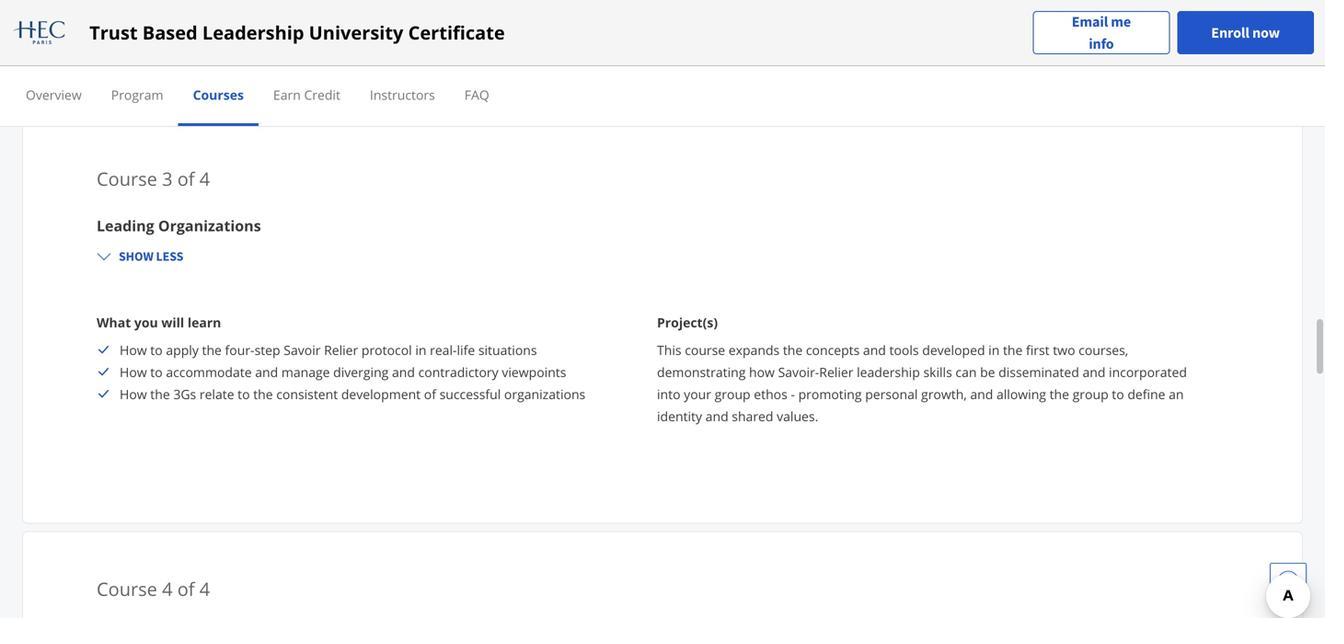 Task type: locate. For each thing, give the bounding box(es) containing it.
incorporated
[[1109, 364, 1187, 381]]

group
[[715, 386, 751, 403], [1073, 386, 1109, 403]]

in left real-
[[415, 342, 426, 359]]

relier up how to accommodate and manage diverging and contradictory viewpoints
[[324, 342, 358, 359]]

leadership
[[857, 364, 920, 381]]

info
[[1089, 35, 1114, 53]]

into
[[657, 386, 681, 403]]

1 course from the top
[[97, 166, 157, 192]]

to left define at bottom
[[1112, 386, 1124, 403]]

course
[[97, 166, 157, 192], [97, 577, 157, 602]]

and up leadership on the right
[[863, 342, 886, 359]]

in inside this course expands the concepts and tools developed in the first two courses, demonstrating how savoir-relier leadership skills can be disseminated and incorporated into your group ethos - promoting personal growth, and allowing the group to define an identity and shared values.
[[988, 342, 1000, 359]]

how
[[120, 342, 147, 359], [120, 364, 147, 381], [120, 386, 147, 403]]

your
[[684, 386, 711, 403]]

1 vertical spatial course
[[97, 577, 157, 602]]

how the 3gs relate to the consistent development of successful organizations
[[120, 386, 585, 403]]

the
[[202, 342, 222, 359], [783, 342, 803, 359], [1003, 342, 1023, 359], [150, 386, 170, 403], [253, 386, 273, 403], [1050, 386, 1069, 403]]

overview
[[26, 86, 82, 104]]

relier down concepts
[[819, 364, 853, 381]]

identity
[[657, 408, 702, 425]]

of for course 3 of 4
[[177, 166, 195, 192]]

consistent
[[276, 386, 338, 403]]

email me info button
[[1033, 11, 1170, 55]]

relate
[[200, 386, 234, 403]]

learn
[[188, 314, 221, 331]]

can
[[956, 364, 977, 381]]

to
[[150, 342, 163, 359], [150, 364, 163, 381], [238, 386, 250, 403], [1112, 386, 1124, 403]]

1 horizontal spatial relier
[[819, 364, 853, 381]]

course for course 4 of 4
[[97, 577, 157, 602]]

1 vertical spatial relier
[[819, 364, 853, 381]]

2 in from the left
[[988, 342, 1000, 359]]

2 vertical spatial of
[[177, 577, 195, 602]]

1 horizontal spatial group
[[1073, 386, 1109, 403]]

viewpoints
[[502, 364, 566, 381]]

how to apply the four-step savoir relier protocol in real-life situations
[[120, 342, 537, 359]]

2 vertical spatial how
[[120, 386, 147, 403]]

0 horizontal spatial in
[[415, 342, 426, 359]]

2 course from the top
[[97, 577, 157, 602]]

2 how from the top
[[120, 364, 147, 381]]

0 vertical spatial of
[[177, 166, 195, 192]]

apply
[[166, 342, 199, 359]]

situations
[[478, 342, 537, 359]]

what you will learn
[[97, 314, 221, 331]]

project(s)
[[657, 314, 718, 331]]

group down courses,
[[1073, 386, 1109, 403]]

instructors
[[370, 86, 435, 104]]

leadership
[[202, 20, 304, 45]]

and
[[863, 342, 886, 359], [255, 364, 278, 381], [392, 364, 415, 381], [1083, 364, 1106, 381], [970, 386, 993, 403], [706, 408, 728, 425]]

earn
[[273, 86, 301, 104]]

0 vertical spatial course
[[97, 166, 157, 192]]

leading organizations
[[97, 216, 261, 236]]

and down "be"
[[970, 386, 993, 403]]

in
[[415, 342, 426, 359], [988, 342, 1000, 359]]

3 how from the top
[[120, 386, 147, 403]]

4
[[199, 166, 210, 192], [162, 577, 173, 602], [199, 577, 210, 602]]

0 horizontal spatial relier
[[324, 342, 358, 359]]

contradictory
[[418, 364, 498, 381]]

values.
[[777, 408, 818, 425]]

courses link
[[193, 86, 244, 104]]

the up savoir-
[[783, 342, 803, 359]]

of for course 4 of 4
[[177, 577, 195, 602]]

group up the shared
[[715, 386, 751, 403]]

instructors link
[[370, 86, 435, 104]]

1 vertical spatial how
[[120, 364, 147, 381]]

allowing
[[997, 386, 1046, 403]]

0 horizontal spatial group
[[715, 386, 751, 403]]

four-
[[225, 342, 254, 359]]

and down the your
[[706, 408, 728, 425]]

certificate menu element
[[11, 66, 1314, 126]]

email
[[1072, 12, 1108, 31]]

and down courses,
[[1083, 364, 1106, 381]]

enroll
[[1211, 23, 1250, 42]]

course
[[685, 342, 725, 359]]

earn credit link
[[273, 86, 340, 104]]

program link
[[111, 86, 163, 104]]

this course expands the concepts and tools developed in the first two courses, demonstrating how savoir-relier leadership skills can be disseminated and incorporated into your group ethos - promoting personal growth, and allowing the group to define an identity and shared values.
[[657, 342, 1187, 425]]

what
[[97, 314, 131, 331]]

1 horizontal spatial in
[[988, 342, 1000, 359]]

accommodate
[[166, 364, 252, 381]]

1 how from the top
[[120, 342, 147, 359]]

of
[[177, 166, 195, 192], [424, 386, 436, 403], [177, 577, 195, 602]]

and down the protocol
[[392, 364, 415, 381]]

the left 3gs
[[150, 386, 170, 403]]

course 3 of 4
[[97, 166, 210, 192]]

0 vertical spatial how
[[120, 342, 147, 359]]

trust based leadership university certificate
[[89, 20, 505, 45]]

4 for 3
[[199, 166, 210, 192]]

in up "be"
[[988, 342, 1000, 359]]

how to accommodate and manage diverging and contradictory viewpoints
[[120, 364, 566, 381]]

to inside this course expands the concepts and tools developed in the first two courses, demonstrating how savoir-relier leadership skills can be disseminated and incorporated into your group ethos - promoting personal growth, and allowing the group to define an identity and shared values.
[[1112, 386, 1124, 403]]

relier
[[324, 342, 358, 359], [819, 364, 853, 381]]



Task type: vqa. For each thing, say whether or not it's contained in the screenshot.
EXPAND MY SKILLS AND CAREER "BUTTON" at the right of page
no



Task type: describe. For each thing, give the bounding box(es) containing it.
certificate
[[408, 20, 505, 45]]

skills
[[923, 364, 952, 381]]

show less button
[[89, 240, 191, 273]]

university
[[309, 20, 403, 45]]

1 in from the left
[[415, 342, 426, 359]]

successful
[[439, 386, 501, 403]]

4 for 4
[[199, 577, 210, 602]]

organizations
[[504, 386, 585, 403]]

manage
[[281, 364, 330, 381]]

protocol
[[362, 342, 412, 359]]

the left consistent
[[253, 386, 273, 403]]

enroll now button
[[1177, 11, 1314, 54]]

will
[[161, 314, 184, 331]]

based
[[142, 20, 198, 45]]

courses,
[[1079, 342, 1128, 359]]

savoir
[[284, 342, 321, 359]]

program
[[111, 86, 163, 104]]

leading
[[97, 216, 154, 236]]

personal
[[865, 386, 918, 403]]

how for how to accommodate and manage diverging and contradictory viewpoints
[[120, 364, 147, 381]]

the up accommodate
[[202, 342, 222, 359]]

the left first
[[1003, 342, 1023, 359]]

diverging
[[333, 364, 389, 381]]

courses
[[193, 86, 244, 104]]

developed
[[922, 342, 985, 359]]

expands
[[729, 342, 780, 359]]

how for how to apply the four-step savoir relier protocol in real-life situations
[[120, 342, 147, 359]]

1 group from the left
[[715, 386, 751, 403]]

earn credit
[[273, 86, 340, 104]]

define
[[1128, 386, 1165, 403]]

1 vertical spatial of
[[424, 386, 436, 403]]

demonstrating
[[657, 364, 746, 381]]

and down step
[[255, 364, 278, 381]]

step
[[254, 342, 280, 359]]

to left "apply"
[[150, 342, 163, 359]]

enroll now
[[1211, 23, 1280, 42]]

real-
[[430, 342, 457, 359]]

to right relate
[[238, 386, 250, 403]]

-
[[791, 386, 795, 403]]

2 group from the left
[[1073, 386, 1109, 403]]

how for how the 3gs relate to the consistent development of successful organizations
[[120, 386, 147, 403]]

life
[[457, 342, 475, 359]]

overview link
[[26, 86, 82, 104]]

promoting
[[798, 386, 862, 403]]

how
[[749, 364, 775, 381]]

the down disseminated
[[1050, 386, 1069, 403]]

course for course 3 of 4
[[97, 166, 157, 192]]

3gs
[[173, 386, 196, 403]]

credit
[[304, 86, 340, 104]]

growth,
[[921, 386, 967, 403]]

you
[[134, 314, 158, 331]]

hec paris image
[[11, 18, 67, 47]]

faq
[[465, 86, 489, 104]]

help center image
[[1277, 571, 1299, 593]]

0 vertical spatial relier
[[324, 342, 358, 359]]

ethos
[[754, 386, 788, 403]]

now
[[1252, 23, 1280, 42]]

this
[[657, 342, 681, 359]]

organizations
[[158, 216, 261, 236]]

shared
[[732, 408, 773, 425]]

to down what you will learn
[[150, 364, 163, 381]]

email me info
[[1072, 12, 1131, 53]]

less
[[156, 248, 183, 265]]

two
[[1053, 342, 1075, 359]]

first
[[1026, 342, 1050, 359]]

3
[[162, 166, 173, 192]]

savoir-
[[778, 364, 819, 381]]

disseminated
[[999, 364, 1079, 381]]

relier inside this course expands the concepts and tools developed in the first two courses, demonstrating how savoir-relier leadership skills can be disseminated and incorporated into your group ethos - promoting personal growth, and allowing the group to define an identity and shared values.
[[819, 364, 853, 381]]

be
[[980, 364, 995, 381]]

show less
[[119, 248, 183, 265]]

an
[[1169, 386, 1184, 403]]

tools
[[889, 342, 919, 359]]

show
[[119, 248, 153, 265]]

trust
[[89, 20, 138, 45]]

course 4 of 4
[[97, 577, 210, 602]]

development
[[341, 386, 421, 403]]

me
[[1111, 12, 1131, 31]]

concepts
[[806, 342, 860, 359]]

faq link
[[465, 86, 489, 104]]



